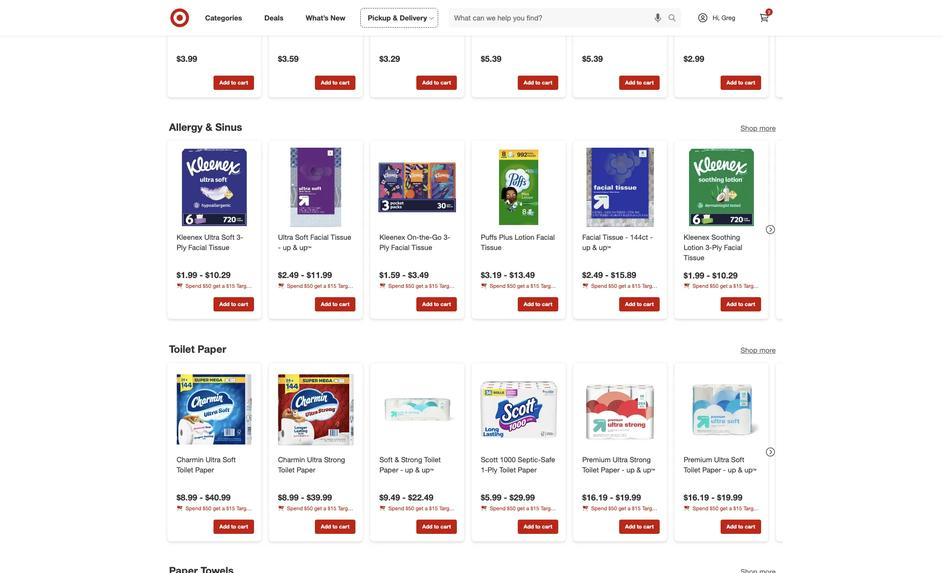 Task type: locate. For each thing, give the bounding box(es) containing it.
kleenex on-the-go 3-ply facial tissue image
[[378, 148, 457, 227], [378, 148, 457, 227]]

1gal inside 1% low fat milk - 1gal - good & gather™
[[439, 16, 453, 25]]

spend for ultra soft facial tissue - up & up™
[[287, 283, 303, 289]]

$50 for premium ultra strong toilet paper - up & up™
[[609, 505, 617, 512]]

2 charmin from the left
[[278, 455, 305, 464]]

1%
[[380, 16, 390, 25]]

2% inside fairlife lactose-free 2% milk - 52 fl oz
[[481, 26, 492, 35]]

1 $8.99 from the left
[[177, 492, 197, 502]]

$1.99
[[177, 270, 197, 280], [684, 270, 705, 280]]

2 horizontal spatial 3-
[[706, 243, 713, 252]]

add to cart button for 1% low fat milk - 1gal - good & gather™
[[417, 75, 457, 90]]

pickup & delivery link
[[360, 8, 438, 28]]

$16.19 - $19.99
[[583, 492, 641, 502], [684, 492, 743, 502]]

lotion inside kleenex soothing lotion 3-ply facial tissue
[[684, 243, 704, 252]]

$16.19 down the premium ultra soft toilet paper - up & up™
[[684, 492, 709, 502]]

to for fairlife lactose-free skim milk - 52 fl oz
[[637, 79, 642, 86]]

get down the premium ultra strong toilet paper - up & up™ link in the bottom of the page
[[619, 505, 627, 512]]

paper for charmin ultra soft toilet paper
[[195, 465, 214, 474]]

toilet inside charmin ultra strong toilet paper
[[278, 465, 295, 474]]

0 vertical spatial 2%
[[278, 16, 289, 25]]

deals link
[[257, 8, 295, 28]]

1 horizontal spatial strong
[[401, 455, 422, 464]]

1 horizontal spatial $10.29
[[713, 270, 738, 280]]

add to cart for scott 1000 septic-safe 1-ply toilet paper
[[524, 523, 553, 530]]

1 vertical spatial 2%
[[481, 26, 492, 35]]

1 horizontal spatial $8.99
[[278, 492, 299, 502]]

0 vertical spatial shop more button
[[741, 123, 776, 133]]

toilet inside the premium ultra soft toilet paper - up & up™
[[684, 465, 701, 474]]

add to cart for kleenex on-the-go 3- ply facial tissue
[[423, 301, 451, 308]]

good inside vitamin d whole milk - 1gal - good & gather™
[[197, 26, 215, 35]]

1 kleenex from the left
[[177, 233, 202, 242]]

$15
[[328, 283, 337, 289], [531, 283, 539, 289], [632, 283, 641, 289], [429, 505, 438, 512], [632, 505, 641, 512], [734, 505, 742, 512]]

0 horizontal spatial lactose-
[[504, 16, 532, 25]]

gather™ inside '2% reduced fat milk - 1gal - good & gather™'
[[325, 26, 351, 35]]

1 $16.19 - $19.99 from the left
[[583, 492, 641, 502]]

3 good from the left
[[384, 26, 402, 35]]

toilet
[[169, 343, 195, 355], [424, 455, 441, 464], [177, 465, 193, 474], [278, 465, 295, 474], [500, 465, 516, 474], [583, 465, 599, 474], [684, 465, 701, 474]]

$8.99 - $40.99
[[177, 492, 231, 502]]

up™
[[300, 243, 311, 252], [599, 243, 611, 252], [422, 465, 434, 474], [643, 465, 655, 474], [745, 465, 757, 474]]

ply inside kleenex soothing lotion 3-ply facial tissue
[[713, 243, 722, 252]]

on for facial tissue - 144ct - up & up™
[[604, 290, 610, 297]]

toilet for soft & strong toilet paper - up & up™
[[424, 455, 441, 464]]

scott 1000 septic-safe 1-ply toilet paper image
[[479, 370, 559, 449], [479, 370, 559, 449]]

kleenex ultra soft 3- ply facial tissue link
[[177, 233, 252, 253]]

tissue inside puffs plus lotion facial tissue
[[481, 243, 502, 252]]

strong
[[324, 455, 345, 464], [401, 455, 422, 464], [630, 455, 651, 464]]

add to cart button for fairlife lactose-free 2% milk - 52 fl oz
[[518, 75, 559, 90]]

ultra inside ultra soft facial tissue - up & up™
[[278, 233, 293, 242]]

strong inside charmin ultra strong toilet paper
[[324, 455, 345, 464]]

1% low fat milk - 1gal - good & gather™ image
[[378, 0, 457, 11], [378, 0, 457, 11]]

1 horizontal spatial skim
[[684, 16, 700, 25]]

0 horizontal spatial $5.39
[[481, 53, 502, 63]]

$1.99 for kleenex soothing lotion 3-ply facial tissue
[[684, 270, 705, 280]]

$10.29 for kleenex soothing lotion 3-ply facial tissue
[[713, 270, 738, 280]]

soft for $16.19 - $19.99
[[732, 455, 745, 464]]

$8.99 left $39.99
[[278, 492, 299, 502]]

spend $50 get a $15 target giftcard on select home care for ultra soft facial tissue - up & up™
[[278, 283, 353, 297]]

hi, greg
[[713, 14, 736, 21]]

categories link
[[198, 8, 253, 28]]

a down $11.99
[[324, 283, 326, 289]]

cart for 1% low fat milk - 1gal - good & gather™
[[441, 79, 451, 86]]

ultra inside charmin ultra strong toilet paper
[[307, 455, 322, 464]]

gather™ down categories
[[223, 26, 249, 35]]

2 shop from the top
[[741, 346, 758, 355]]

0 horizontal spatial free
[[532, 16, 546, 25]]

$50 down $2.49 - $11.99
[[304, 283, 313, 289]]

1gal down the vitamin
[[177, 26, 190, 35]]

2 $1.99 from the left
[[684, 270, 705, 280]]

$1.99 - $10.29 down kleenex ultra soft 3- ply facial tissue
[[177, 270, 231, 280]]

care for premium ultra strong toilet paper - up & up™
[[643, 512, 653, 519]]

1 horizontal spatial lotion
[[684, 243, 704, 252]]

0 horizontal spatial 52
[[514, 26, 521, 35]]

add to cart for puffs plus lotion facial tissue
[[524, 301, 553, 308]]

target for soft & strong toilet paper - up & up™
[[439, 505, 454, 512]]

0 horizontal spatial premium
[[583, 455, 611, 464]]

soothing
[[712, 233, 740, 242]]

giftcard for ultra soft facial tissue - up & up™
[[278, 290, 298, 297]]

a for premium ultra soft toilet paper - up & up™
[[730, 505, 732, 512]]

gather™ down new
[[325, 26, 351, 35]]

up™ inside soft & strong toilet paper - up & up™
[[422, 465, 434, 474]]

fairlife for skim
[[583, 16, 603, 25]]

1 $2.49 from the left
[[278, 270, 299, 280]]

1 horizontal spatial $1.99 - $10.29
[[684, 270, 738, 280]]

gather™ inside vitamin d whole milk - 1gal - good & gather™
[[223, 26, 249, 35]]

reduced
[[291, 16, 320, 25]]

up™ inside premium ultra strong toilet paper - up & up™
[[643, 465, 655, 474]]

fat inside 1% low fat milk - 1gal - good & gather™
[[407, 16, 417, 25]]

soft inside ultra soft facial tissue - up & up™
[[295, 233, 308, 242]]

up for soft & strong toilet paper - up & up™
[[405, 465, 413, 474]]

soft & strong toilet paper - up & up™ image
[[378, 370, 457, 449], [378, 370, 457, 449]]

$5.99 - $29.99
[[481, 492, 535, 502]]

a for ultra soft facial tissue - up & up™
[[324, 283, 326, 289]]

2 horizontal spatial strong
[[630, 455, 651, 464]]

2 $19.99 from the left
[[718, 492, 743, 502]]

lactose-
[[504, 16, 532, 25], [605, 16, 633, 25]]

1gal for $2.99
[[684, 26, 698, 35]]

add to cart button for charmin ultra strong toilet paper
[[315, 520, 356, 534]]

1 shop more button from the top
[[741, 123, 776, 133]]

puffs plus lotion facial tissue image
[[479, 148, 559, 227], [479, 148, 559, 227]]

a down $15.89 at right top
[[628, 283, 631, 289]]

milk inside vitamin d whole milk - 1gal - good & gather™
[[231, 16, 244, 25]]

1gal inside '2% reduced fat milk - 1gal - good & gather™'
[[278, 26, 292, 35]]

spend $50 get a $15 target giftcard on select home care button for puffs plus lotion facial tissue
[[481, 282, 559, 297]]

shop more button for allergy & sinus
[[741, 123, 776, 133]]

up inside soft & strong toilet paper - up & up™
[[405, 465, 413, 474]]

3 free from the left
[[714, 16, 728, 25]]

fairlife
[[481, 16, 502, 25], [583, 16, 603, 25]]

2 shop more from the top
[[741, 346, 776, 355]]

free for fairlife lactose-free skim milk - 52 fl oz
[[633, 16, 648, 25]]

$15 for soft & strong toilet paper - up & up™
[[429, 505, 438, 512]]

facial inside facial tissue - 144ct - up & up™
[[583, 233, 601, 242]]

get down $13.49
[[517, 283, 525, 289]]

2 gather™ from the left
[[325, 26, 351, 35]]

add for charmin ultra soft toilet paper
[[220, 523, 230, 530]]

charmin ultra soft toilet paper image
[[175, 370, 254, 449], [175, 370, 254, 449]]

up™ for premium ultra soft toilet paper - up & up™
[[745, 465, 757, 474]]

1 horizontal spatial 2%
[[481, 26, 492, 35]]

lactose- for skim
[[605, 16, 633, 25]]

1-
[[481, 465, 488, 474]]

fat inside '2% reduced fat milk - 1gal - good & gather™'
[[322, 16, 332, 25]]

2 strong from the left
[[401, 455, 422, 464]]

add to cart for fairlife lactose-free skim milk - 52 fl oz
[[625, 79, 654, 86]]

premium for premium ultra soft toilet paper - up & up™
[[684, 455, 713, 464]]

tissue inside facial tissue - 144ct - up & up™
[[603, 233, 624, 242]]

1 free from the left
[[532, 16, 546, 25]]

ultra soft facial tissue - up & up™ image
[[276, 148, 356, 227], [276, 148, 356, 227]]

0 horizontal spatial oz
[[529, 26, 537, 35]]

free inside fairlife lactose-free skim milk - 52 fl oz
[[633, 16, 648, 25]]

add for fairlife lactose-free 2% milk - 52 fl oz
[[524, 79, 534, 86]]

1 oz from the left
[[529, 26, 537, 35]]

get down premium ultra soft toilet paper - up & up™ link
[[720, 505, 728, 512]]

add for kleenex soothing lotion 3-ply facial tissue
[[727, 301, 737, 308]]

$16.19 - $19.99 down the premium ultra soft toilet paper - up & up™
[[684, 492, 743, 502]]

0 horizontal spatial charmin
[[177, 455, 204, 464]]

0 horizontal spatial $8.99
[[177, 492, 197, 502]]

fairlife lactose-free skim milk - 52 fl oz image
[[581, 0, 660, 11], [581, 0, 660, 11]]

1 $10.29 from the left
[[205, 270, 231, 280]]

- inside ultra soft facial tissue - up & up™
[[278, 243, 281, 252]]

ultra inside premium ultra strong toilet paper - up & up™
[[613, 455, 628, 464]]

2 kleenex from the left
[[380, 233, 405, 242]]

3- inside kleenex ultra soft 3- ply facial tissue
[[237, 233, 243, 242]]

$19.99 down the premium ultra strong toilet paper - up & up™ link in the bottom of the page
[[616, 492, 641, 502]]

charmin ultra strong toilet paper image
[[276, 370, 356, 449], [276, 370, 356, 449]]

1 horizontal spatial fl
[[630, 26, 634, 35]]

kleenex soothing lotion 3-ply facial tissue
[[684, 233, 743, 262]]

more for allergy & sinus
[[760, 124, 776, 132]]

1gal down deals
[[278, 26, 292, 35]]

& inside '2% reduced fat milk - 1gal - good & gather™'
[[318, 26, 323, 35]]

0 horizontal spatial $1.99
[[177, 270, 197, 280]]

charmin up $8.99 - $40.99
[[177, 455, 204, 464]]

$8.99 for $8.99 - $40.99
[[177, 492, 197, 502]]

kleenex inside kleenex soothing lotion 3-ply facial tissue
[[684, 233, 710, 242]]

1 shop more from the top
[[741, 124, 776, 132]]

1 horizontal spatial $2.49
[[583, 270, 603, 280]]

3 kleenex from the left
[[684, 233, 710, 242]]

2 premium from the left
[[684, 455, 713, 464]]

on for ultra soft facial tissue - up & up™
[[300, 290, 306, 297]]

$50 down premium ultra strong toilet paper - up & up™
[[609, 505, 617, 512]]

safe
[[541, 455, 556, 464]]

select for soft & strong toilet paper - up & up™
[[409, 512, 423, 519]]

2 $16.19 from the left
[[684, 492, 709, 502]]

to for puffs plus lotion facial tissue
[[536, 301, 541, 308]]

milk for $3.29
[[419, 16, 432, 25]]

allergy
[[169, 120, 203, 133]]

spend $50 get a $15 target giftcard on select home care button for soft & strong toilet paper - up & up™
[[380, 504, 457, 519]]

0 horizontal spatial lotion
[[515, 233, 535, 242]]

home for puffs plus lotion facial tissue
[[526, 290, 540, 297]]

&
[[393, 13, 398, 22], [217, 26, 221, 35], [318, 26, 323, 35], [404, 26, 409, 35], [724, 26, 729, 35], [206, 120, 213, 133], [293, 243, 298, 252], [593, 243, 597, 252], [395, 455, 399, 464], [415, 465, 420, 474], [637, 465, 641, 474], [738, 465, 743, 474]]

good
[[197, 26, 215, 35], [298, 26, 316, 35], [384, 26, 402, 35], [704, 26, 722, 35]]

2 more from the top
[[760, 346, 776, 355]]

tissue inside kleenex soothing lotion 3-ply facial tissue
[[684, 253, 705, 262]]

toilet inside soft & strong toilet paper - up & up™
[[424, 455, 441, 464]]

4 good from the left
[[704, 26, 722, 35]]

add to cart button
[[214, 75, 254, 90], [315, 75, 356, 90], [417, 75, 457, 90], [518, 75, 559, 90], [620, 75, 660, 90], [721, 75, 762, 90], [214, 298, 254, 312], [315, 298, 356, 312], [417, 298, 457, 312], [518, 298, 559, 312], [620, 298, 660, 312], [721, 298, 762, 312], [214, 520, 254, 534], [315, 520, 356, 534], [417, 520, 457, 534], [518, 520, 559, 534], [620, 520, 660, 534], [721, 520, 762, 534]]

gather™ down greg
[[731, 26, 757, 35]]

0 horizontal spatial $16.19 - $19.99
[[583, 492, 641, 502]]

spend $50 get a $15 target giftcard on select home care button for premium ultra soft toilet paper - up & up™
[[684, 504, 762, 519]]

facial tissue - 144ct - up & up™ image
[[581, 148, 660, 227], [581, 148, 660, 227]]

add for premium ultra strong toilet paper - up & up™
[[625, 523, 636, 530]]

1 strong from the left
[[324, 455, 345, 464]]

facial
[[310, 233, 329, 242], [537, 233, 555, 242], [583, 233, 601, 242], [188, 243, 207, 252], [391, 243, 410, 252], [724, 243, 743, 252]]

1000
[[500, 455, 516, 464]]

lactose- inside fairlife lactose-free 2% milk - 52 fl oz
[[504, 16, 532, 25]]

$50 down '$2.49 - $15.89'
[[609, 283, 617, 289]]

septic-
[[518, 455, 541, 464]]

0 horizontal spatial kleenex
[[177, 233, 202, 242]]

oz inside fairlife lactose-free skim milk - 52 fl oz
[[636, 26, 643, 35]]

up
[[283, 243, 291, 252], [583, 243, 591, 252], [405, 465, 413, 474], [627, 465, 635, 474], [728, 465, 736, 474]]

good down low
[[384, 26, 402, 35]]

tissue inside ultra soft facial tissue - up & up™
[[331, 233, 352, 242]]

3 strong from the left
[[630, 455, 651, 464]]

home for ultra soft facial tissue - up & up™
[[323, 290, 337, 297]]

get
[[314, 283, 322, 289], [517, 283, 525, 289], [619, 283, 627, 289], [416, 505, 424, 512], [619, 505, 627, 512], [720, 505, 728, 512]]

charmin for $8.99 - $39.99
[[278, 455, 305, 464]]

lactose- inside fairlife lactose-free skim milk - 52 fl oz
[[605, 16, 633, 25]]

shop
[[741, 124, 758, 132], [741, 346, 758, 355]]

strong inside soft & strong toilet paper - up & up™
[[401, 455, 422, 464]]

a down $13.49
[[527, 283, 529, 289]]

1 horizontal spatial $16.19
[[684, 492, 709, 502]]

1 $1.99 from the left
[[177, 270, 197, 280]]

get down the $22.49
[[416, 505, 424, 512]]

1 fat from the left
[[322, 16, 332, 25]]

hi,
[[713, 14, 720, 21]]

ultra inside kleenex ultra soft 3- ply facial tissue
[[204, 233, 219, 242]]

tissue inside kleenex ultra soft 3- ply facial tissue
[[209, 243, 230, 252]]

oz inside fairlife lactose-free 2% milk - 52 fl oz
[[529, 26, 537, 35]]

shop more
[[741, 124, 776, 132], [741, 346, 776, 355]]

3- inside kleenex soothing lotion 3-ply facial tissue
[[706, 243, 713, 252]]

ultra
[[204, 233, 219, 242], [278, 233, 293, 242], [206, 455, 221, 464], [307, 455, 322, 464], [613, 455, 628, 464], [714, 455, 730, 464]]

1 horizontal spatial $16.19 - $19.99
[[684, 492, 743, 502]]

52 inside fairlife lactose-free skim milk - 52 fl oz
[[620, 26, 628, 35]]

2 $8.99 from the left
[[278, 492, 299, 502]]

1 horizontal spatial oz
[[636, 26, 643, 35]]

charmin inside charmin ultra strong toilet paper
[[278, 455, 305, 464]]

fairlife inside fairlife lactose-free skim milk - 52 fl oz
[[583, 16, 603, 25]]

$19.99
[[616, 492, 641, 502], [718, 492, 743, 502]]

What can we help you find? suggestions appear below search field
[[449, 8, 671, 28]]

gather™
[[223, 26, 249, 35], [325, 26, 351, 35], [411, 26, 437, 35], [731, 26, 757, 35]]

2 horizontal spatial free
[[714, 16, 728, 25]]

kleenex ultra soft 3- ply facial tissue
[[177, 233, 243, 252]]

1 gather™ from the left
[[223, 26, 249, 35]]

premium ultra strong toilet paper - up & up™ image
[[581, 370, 660, 449], [581, 370, 660, 449]]

$5.39 down fairlife lactose-free skim milk - 52 fl oz
[[583, 53, 603, 63]]

1 horizontal spatial premium
[[684, 455, 713, 464]]

care for facial tissue - 144ct - up & up™
[[643, 290, 653, 297]]

1 vertical spatial skim
[[583, 26, 599, 35]]

get for premium ultra strong toilet paper - up & up™
[[619, 505, 627, 512]]

fat inside skim fat free milk - 1gal - good & gather™
[[702, 16, 712, 25]]

0 horizontal spatial $2.49
[[278, 270, 299, 280]]

0 horizontal spatial fat
[[322, 16, 332, 25]]

up inside premium ultra strong toilet paper - up & up™
[[627, 465, 635, 474]]

$3.99
[[177, 53, 197, 63]]

add for ultra soft facial tissue - up & up™
[[321, 301, 331, 308]]

0 horizontal spatial $10.29
[[205, 270, 231, 280]]

1gal down search
[[684, 26, 698, 35]]

0 vertical spatial shop
[[741, 124, 758, 132]]

1 vertical spatial shop more
[[741, 346, 776, 355]]

$3.19
[[481, 270, 502, 280]]

$2.49
[[278, 270, 299, 280], [583, 270, 603, 280]]

up™ inside the premium ultra soft toilet paper - up & up™
[[745, 465, 757, 474]]

add for scott 1000 septic-safe 1-ply toilet paper
[[524, 523, 534, 530]]

2 horizontal spatial kleenex
[[684, 233, 710, 242]]

1 horizontal spatial $19.99
[[718, 492, 743, 502]]

paper inside soft & strong toilet paper - up & up™
[[380, 465, 399, 474]]

$10.29
[[205, 270, 231, 280], [713, 270, 738, 280]]

1 horizontal spatial 3-
[[444, 233, 451, 242]]

tissue
[[331, 233, 352, 242], [603, 233, 624, 242], [209, 243, 230, 252], [412, 243, 432, 252], [481, 243, 502, 252], [684, 253, 705, 262]]

$10.29 down kleenex soothing lotion 3-ply facial tissue link at the top right of the page
[[713, 270, 738, 280]]

$16.19 down premium ultra strong toilet paper - up & up™
[[583, 492, 608, 502]]

add to cart button for puffs plus lotion facial tissue
[[518, 298, 559, 312]]

good inside '2% reduced fat milk - 1gal - good & gather™'
[[298, 26, 316, 35]]

spend $50 get a $15 target giftcard on select home care for facial tissue - 144ct - up & up™
[[583, 283, 657, 297]]

3 fat from the left
[[702, 16, 712, 25]]

2 $16.19 - $19.99 from the left
[[684, 492, 743, 502]]

2 $10.29 from the left
[[713, 270, 738, 280]]

1 fairlife from the left
[[481, 16, 502, 25]]

3 gather™ from the left
[[411, 26, 437, 35]]

premium ultra soft toilet paper - up & up™ image
[[682, 370, 762, 449], [682, 370, 762, 449]]

0 horizontal spatial $1.99 - $10.29
[[177, 270, 231, 280]]

1 vertical spatial lotion
[[684, 243, 704, 252]]

giftcard for facial tissue - 144ct - up & up™
[[583, 290, 603, 297]]

sinus
[[215, 120, 242, 133]]

milk inside skim fat free milk - 1gal - good & gather™
[[730, 16, 743, 25]]

gather™ inside skim fat free milk - 1gal - good & gather™
[[731, 26, 757, 35]]

fl inside fairlife lactose-free 2% milk - 52 fl oz
[[523, 26, 527, 35]]

add to cart for soft & strong toilet paper - up & up™
[[423, 523, 451, 530]]

$5.39 down fairlife lactose-free 2% milk - 52 fl oz
[[481, 53, 502, 63]]

spend $50 get a $15 target giftcard on select home care button
[[278, 282, 356, 297], [481, 282, 559, 297], [583, 282, 660, 297], [380, 504, 457, 519], [583, 504, 660, 519], [684, 504, 762, 519]]

0 horizontal spatial skim
[[583, 26, 599, 35]]

facial inside kleenex soothing lotion 3-ply facial tissue
[[724, 243, 743, 252]]

1gal inside vitamin d whole milk - 1gal - good & gather™
[[177, 26, 190, 35]]

paper for soft & strong toilet paper - up & up™
[[380, 465, 399, 474]]

2 lactose- from the left
[[605, 16, 633, 25]]

to for facial tissue - 144ct - up & up™
[[637, 301, 642, 308]]

2 fl from the left
[[630, 26, 634, 35]]

$50 down $9.49 - $22.49
[[406, 505, 414, 512]]

$8.99 left "$40.99"
[[177, 492, 197, 502]]

0 horizontal spatial $16.19
[[583, 492, 608, 502]]

1 horizontal spatial charmin
[[278, 455, 305, 464]]

spend
[[287, 283, 303, 289], [490, 283, 506, 289], [592, 283, 607, 289], [389, 505, 404, 512], [592, 505, 607, 512], [693, 505, 709, 512]]

$2.49 - $15.89
[[583, 270, 637, 280]]

0 vertical spatial lotion
[[515, 233, 535, 242]]

1 shop from the top
[[741, 124, 758, 132]]

2%
[[278, 16, 289, 25], [481, 26, 492, 35]]

2 52 from the left
[[620, 26, 628, 35]]

add to cart for vitamin d whole milk - 1gal - good & gather™
[[220, 79, 248, 86]]

1 horizontal spatial fat
[[407, 16, 417, 25]]

add for vitamin d whole milk - 1gal - good & gather™
[[220, 79, 230, 86]]

1gal right the delivery at top left
[[439, 16, 453, 25]]

lactose- for 2%
[[504, 16, 532, 25]]

2 $2.49 from the left
[[583, 270, 603, 280]]

4 gather™ from the left
[[731, 26, 757, 35]]

giftcard for puffs plus lotion facial tissue
[[481, 290, 501, 297]]

free inside skim fat free milk - 1gal - good & gather™
[[714, 16, 728, 25]]

cart
[[238, 79, 248, 86], [339, 79, 350, 86], [441, 79, 451, 86], [542, 79, 553, 86], [644, 79, 654, 86], [745, 79, 756, 86], [238, 301, 248, 308], [339, 301, 350, 308], [441, 301, 451, 308], [542, 301, 553, 308], [644, 301, 654, 308], [745, 301, 756, 308], [238, 523, 248, 530], [339, 523, 350, 530], [441, 523, 451, 530], [542, 523, 553, 530], [644, 523, 654, 530], [745, 523, 756, 530]]

fl inside fairlife lactose-free skim milk - 52 fl oz
[[630, 26, 634, 35]]

to for kleenex on-the-go 3- ply facial tissue
[[434, 301, 439, 308]]

1 premium from the left
[[583, 455, 611, 464]]

2 $5.39 from the left
[[583, 53, 603, 63]]

milk inside 1% low fat milk - 1gal - good & gather™
[[419, 16, 432, 25]]

52 inside fairlife lactose-free 2% milk - 52 fl oz
[[514, 26, 521, 35]]

cart for facial tissue - 144ct - up & up™
[[644, 301, 654, 308]]

$29.99
[[510, 492, 535, 502]]

1 horizontal spatial 52
[[620, 26, 628, 35]]

vitamin d whole milk - 1gal - good & gather™ image
[[175, 0, 254, 11], [175, 0, 254, 11]]

lotion inside puffs plus lotion facial tissue
[[515, 233, 535, 242]]

a down the premium ultra strong toilet paper - up & up™ link in the bottom of the page
[[628, 505, 631, 512]]

$2.49 left $11.99
[[278, 270, 299, 280]]

1 horizontal spatial fairlife
[[583, 16, 603, 25]]

kleenex inside kleenex on-the-go 3- ply facial tissue
[[380, 233, 405, 242]]

1 fl from the left
[[523, 26, 527, 35]]

2 oz from the left
[[636, 26, 643, 35]]

$19.99 down premium ultra soft toilet paper - up & up™ link
[[718, 492, 743, 502]]

0 horizontal spatial 2%
[[278, 16, 289, 25]]

add for facial tissue - 144ct - up & up™
[[625, 301, 636, 308]]

0 vertical spatial more
[[760, 124, 776, 132]]

target for premium ultra strong toilet paper - up & up™
[[642, 505, 657, 512]]

0 vertical spatial skim
[[684, 16, 700, 25]]

2 shop more button from the top
[[741, 345, 776, 355]]

facial inside kleenex ultra soft 3- ply facial tissue
[[188, 243, 207, 252]]

$15 for premium ultra soft toilet paper - up & up™
[[734, 505, 742, 512]]

1 more from the top
[[760, 124, 776, 132]]

paper
[[198, 343, 226, 355], [195, 465, 214, 474], [297, 465, 316, 474], [380, 465, 399, 474], [518, 465, 537, 474], [601, 465, 620, 474], [703, 465, 722, 474]]

good for $3.59
[[298, 26, 316, 35]]

1 52 from the left
[[514, 26, 521, 35]]

spend $50 get a $15 target giftcard on select home care for premium ultra strong toilet paper - up & up™
[[583, 505, 657, 519]]

paper inside charmin ultra strong toilet paper
[[297, 465, 316, 474]]

good down hi,
[[704, 26, 722, 35]]

free inside fairlife lactose-free 2% milk - 52 fl oz
[[532, 16, 546, 25]]

1 horizontal spatial lactose-
[[605, 16, 633, 25]]

2 $1.99 - $10.29 from the left
[[684, 270, 738, 280]]

$1.99 - $10.29 down kleenex soothing lotion 3-ply facial tissue
[[684, 270, 738, 280]]

1 vertical spatial shop more button
[[741, 345, 776, 355]]

cart for vitamin d whole milk - 1gal - good & gather™
[[238, 79, 248, 86]]

2 free from the left
[[633, 16, 648, 25]]

1 good from the left
[[197, 26, 215, 35]]

free
[[532, 16, 546, 25], [633, 16, 648, 25], [714, 16, 728, 25]]

care
[[338, 290, 349, 297], [541, 290, 552, 297], [643, 290, 653, 297], [440, 512, 450, 519], [643, 512, 653, 519], [744, 512, 755, 519]]

add to cart button for facial tissue - 144ct - up & up™
[[620, 298, 660, 312]]

soft inside the premium ultra soft toilet paper - up & up™
[[732, 455, 745, 464]]

$10.29 for kleenex ultra soft 3- ply facial tissue
[[205, 270, 231, 280]]

toilet for premium ultra soft toilet paper - up & up™
[[684, 465, 701, 474]]

charmin
[[177, 455, 204, 464], [278, 455, 305, 464]]

soft
[[221, 233, 235, 242], [295, 233, 308, 242], [223, 455, 236, 464], [380, 455, 393, 464], [732, 455, 745, 464]]

2 horizontal spatial fat
[[702, 16, 712, 25]]

ply inside kleenex on-the-go 3- ply facial tissue
[[380, 243, 389, 252]]

paper inside scott 1000 septic-safe 1-ply toilet paper
[[518, 465, 537, 474]]

$8.99
[[177, 492, 197, 502], [278, 492, 299, 502]]

add to cart button for vitamin d whole milk - 1gal - good & gather™
[[214, 75, 254, 90]]

paper inside the charmin ultra soft toilet paper
[[195, 465, 214, 474]]

52
[[514, 26, 521, 35], [620, 26, 628, 35]]

1gal
[[439, 16, 453, 25], [177, 26, 190, 35], [278, 26, 292, 35], [684, 26, 698, 35]]

ultra soft facial tissue - up & up™
[[278, 233, 352, 252]]

toilet paper
[[169, 343, 226, 355]]

kleenex ultra soft 3-ply facial tissue image
[[175, 148, 254, 227], [175, 148, 254, 227]]

$1.99 down kleenex ultra soft 3- ply facial tissue
[[177, 270, 197, 280]]

2 fat from the left
[[407, 16, 417, 25]]

2 fairlife from the left
[[583, 16, 603, 25]]

a down the $22.49
[[425, 505, 428, 512]]

fairlife lactose-free 2% milk - 52 fl oz image
[[479, 0, 559, 11], [479, 0, 559, 11]]

milk inside '2% reduced fat milk - 1gal - good & gather™'
[[334, 16, 347, 25]]

good down the d
[[197, 26, 215, 35]]

spend $50 get a $15 target giftcard on select home care
[[278, 283, 353, 297], [481, 283, 556, 297], [583, 283, 657, 297], [380, 505, 454, 519], [583, 505, 657, 519], [684, 505, 759, 519]]

fat
[[322, 16, 332, 25], [407, 16, 417, 25], [702, 16, 712, 25]]

get down $11.99
[[314, 283, 322, 289]]

0 horizontal spatial $19.99
[[616, 492, 641, 502]]

1 $19.99 from the left
[[616, 492, 641, 502]]

fairlife inside fairlife lactose-free 2% milk - 52 fl oz
[[481, 16, 502, 25]]

search button
[[665, 8, 686, 29]]

1 vertical spatial shop
[[741, 346, 758, 355]]

1 charmin from the left
[[177, 455, 204, 464]]

charmin up $8.99 - $39.99
[[278, 455, 305, 464]]

skim inside skim fat free milk - 1gal - good & gather™
[[684, 16, 700, 25]]

1 horizontal spatial kleenex
[[380, 233, 405, 242]]

shop more for allergy & sinus
[[741, 124, 776, 132]]

up™ inside ultra soft facial tissue - up & up™
[[300, 243, 311, 252]]

search
[[665, 14, 686, 23]]

add for premium ultra soft toilet paper - up & up™
[[727, 523, 737, 530]]

2 good from the left
[[298, 26, 316, 35]]

1 $5.39 from the left
[[481, 53, 502, 63]]

1 $16.19 from the left
[[583, 492, 608, 502]]

$50 down the premium ultra soft toilet paper - up & up™
[[710, 505, 719, 512]]

home for soft & strong toilet paper - up & up™
[[425, 512, 438, 519]]

0 horizontal spatial fl
[[523, 26, 527, 35]]

0 horizontal spatial strong
[[324, 455, 345, 464]]

1 horizontal spatial $5.39
[[583, 53, 603, 63]]

kleenex soothing lotion 3-ply facial tissue image
[[682, 148, 762, 227], [682, 148, 762, 227]]

$16.19 - $19.99 down premium ultra strong toilet paper - up & up™
[[583, 492, 641, 502]]

good down reduced
[[298, 26, 316, 35]]

$3.49
[[408, 270, 429, 280]]

to
[[231, 79, 236, 86], [333, 79, 338, 86], [434, 79, 439, 86], [536, 79, 541, 86], [637, 79, 642, 86], [739, 79, 744, 86], [231, 301, 236, 308], [333, 301, 338, 308], [434, 301, 439, 308], [536, 301, 541, 308], [637, 301, 642, 308], [739, 301, 744, 308], [231, 523, 236, 530], [333, 523, 338, 530], [434, 523, 439, 530], [536, 523, 541, 530], [637, 523, 642, 530], [739, 523, 744, 530]]

cart for puffs plus lotion facial tissue
[[542, 301, 553, 308]]

spend for puffs plus lotion facial tissue
[[490, 283, 506, 289]]

1 horizontal spatial $1.99
[[684, 270, 705, 280]]

kleenex for kleenex ultra soft 3- ply facial tissue
[[177, 233, 202, 242]]

toilet inside the charmin ultra soft toilet paper
[[177, 465, 193, 474]]

soft inside kleenex ultra soft 3- ply facial tissue
[[221, 233, 235, 242]]

facial tissue - 144ct - up & up™
[[583, 233, 653, 252]]

skim fat free milk - 1gal - good & gather™ link
[[684, 16, 760, 36]]

skim
[[684, 16, 700, 25], [583, 26, 599, 35]]

kleenex on-the-go 3- ply facial tissue link
[[380, 233, 455, 253]]

ultra inside the charmin ultra soft toilet paper
[[206, 455, 221, 464]]

gather™ inside 1% low fat milk - 1gal - good & gather™
[[411, 26, 437, 35]]

0 vertical spatial shop more
[[741, 124, 776, 132]]

$16.19 for premium ultra soft toilet paper - up & up™
[[684, 492, 709, 502]]

3-
[[237, 233, 243, 242], [444, 233, 451, 242], [706, 243, 713, 252]]

1 $1.99 - $10.29 from the left
[[177, 270, 231, 280]]

milk for $2.99
[[730, 16, 743, 25]]

ply
[[177, 243, 186, 252], [380, 243, 389, 252], [713, 243, 722, 252], [488, 465, 498, 474]]

lotion
[[515, 233, 535, 242], [684, 243, 704, 252]]

$1.99 down kleenex soothing lotion 3-ply facial tissue
[[684, 270, 705, 280]]

good inside skim fat free milk - 1gal - good & gather™
[[704, 26, 722, 35]]

1 vertical spatial more
[[760, 346, 776, 355]]

add to cart button for scott 1000 septic-safe 1-ply toilet paper
[[518, 520, 559, 534]]

charmin inside the charmin ultra soft toilet paper
[[177, 455, 204, 464]]

ply inside scott 1000 septic-safe 1-ply toilet paper
[[488, 465, 498, 474]]

$10.29 down the kleenex ultra soft 3- ply facial tissue link
[[205, 270, 231, 280]]

1 horizontal spatial free
[[633, 16, 648, 25]]

-
[[246, 16, 249, 25], [349, 16, 351, 25], [434, 16, 437, 25], [745, 16, 748, 25], [192, 26, 195, 35], [294, 26, 296, 35], [380, 26, 382, 35], [509, 26, 512, 35], [615, 26, 618, 35], [700, 26, 702, 35], [626, 233, 628, 242], [650, 233, 653, 242], [278, 243, 281, 252], [200, 270, 203, 280], [301, 270, 305, 280], [403, 270, 406, 280], [504, 270, 508, 280], [606, 270, 609, 280], [707, 270, 710, 280], [401, 465, 403, 474], [622, 465, 625, 474], [724, 465, 726, 474], [200, 492, 203, 502], [301, 492, 305, 502], [403, 492, 406, 502], [504, 492, 508, 502], [610, 492, 614, 502], [712, 492, 715, 502]]

paper inside premium ultra strong toilet paper - up & up™
[[601, 465, 620, 474]]

a down premium ultra soft toilet paper - up & up™ link
[[730, 505, 732, 512]]

- inside the premium ultra soft toilet paper - up & up™
[[724, 465, 726, 474]]

0 horizontal spatial 3-
[[237, 233, 243, 242]]

premium inside the premium ultra soft toilet paper - up & up™
[[684, 455, 713, 464]]

$2.49 left $15.89 at right top
[[583, 270, 603, 280]]

strong for $19.99
[[630, 455, 651, 464]]

to for charmin ultra soft toilet paper
[[231, 523, 236, 530]]

low
[[392, 16, 406, 25]]

add for fairlife lactose-free skim milk - 52 fl oz
[[625, 79, 636, 86]]

$50 down $3.19 - $13.49
[[507, 283, 516, 289]]

1 lactose- from the left
[[504, 16, 532, 25]]

skim inside fairlife lactose-free skim milk - 52 fl oz
[[583, 26, 599, 35]]

gather™ down the delivery at top left
[[411, 26, 437, 35]]

0 horizontal spatial fairlife
[[481, 16, 502, 25]]

get down $15.89 at right top
[[619, 283, 627, 289]]

giftcard
[[278, 290, 298, 297], [481, 290, 501, 297], [583, 290, 603, 297], [380, 512, 400, 519], [583, 512, 603, 519], [684, 512, 704, 519]]



Task type: describe. For each thing, give the bounding box(es) containing it.
vitamin
[[177, 16, 200, 25]]

on for premium ultra soft toilet paper - up & up™
[[706, 512, 712, 519]]

facial inside puffs plus lotion facial tissue
[[537, 233, 555, 242]]

ultra for charmin ultra strong toilet paper
[[307, 455, 322, 464]]

3- inside kleenex on-the-go 3- ply facial tissue
[[444, 233, 451, 242]]

a for puffs plus lotion facial tissue
[[527, 283, 529, 289]]

premium for premium ultra strong toilet paper - up & up™
[[583, 455, 611, 464]]

a for soft & strong toilet paper - up & up™
[[425, 505, 428, 512]]

premium ultra soft toilet paper - up & up™
[[684, 455, 757, 474]]

$2.49 for $2.49 - $11.99
[[278, 270, 299, 280]]

greg
[[722, 14, 736, 21]]

giftcard for premium ultra strong toilet paper - up & up™
[[583, 512, 603, 519]]

what's
[[306, 13, 329, 22]]

1% low fat milk - 1gal - good & gather™ link
[[380, 16, 455, 36]]

select for premium ultra strong toilet paper - up & up™
[[612, 512, 626, 519]]

to for 1% low fat milk - 1gal - good & gather™
[[434, 79, 439, 86]]

kleenex for kleenex soothing lotion 3-ply facial tissue
[[684, 233, 710, 242]]

good for $3.29
[[384, 26, 402, 35]]

add to cart button for kleenex ultra soft 3- ply facial tissue
[[214, 298, 254, 312]]

vitamin d whole milk - 1gal - good & gather™
[[177, 16, 249, 35]]

ply inside kleenex ultra soft 3- ply facial tissue
[[177, 243, 186, 252]]

soft & strong toilet paper - up & up™
[[380, 455, 441, 474]]

add to cart for charmin ultra strong toilet paper
[[321, 523, 350, 530]]

1gal for $3.59
[[278, 26, 292, 35]]

facial inside kleenex on-the-go 3- ply facial tissue
[[391, 243, 410, 252]]

facial tissue - 144ct - up & up™ link
[[583, 233, 658, 253]]

$2.49 - $11.99
[[278, 270, 332, 280]]

$8.99 - $39.99
[[278, 492, 332, 502]]

add for 1% low fat milk - 1gal - good & gather™
[[423, 79, 433, 86]]

2% reduced fat milk - 1gal - good & gather™
[[278, 16, 351, 35]]

$3.29
[[380, 53, 400, 63]]

gather™ for $3.59
[[325, 26, 351, 35]]

scott 1000 septic-safe 1-ply toilet paper link
[[481, 455, 557, 475]]

soft & strong toilet paper - up & up™ link
[[380, 455, 455, 475]]

milk inside fairlife lactose-free skim milk - 52 fl oz
[[600, 26, 613, 35]]

$16.19 - $19.99 for premium ultra strong toilet paper - up & up™
[[583, 492, 641, 502]]

to for charmin ultra strong toilet paper
[[333, 523, 338, 530]]

$1.59 - $3.49
[[380, 270, 429, 280]]

$39.99
[[307, 492, 332, 502]]

& inside vitamin d whole milk - 1gal - good & gather™
[[217, 26, 221, 35]]

puffs
[[481, 233, 497, 242]]

$1.99 - $10.29 for lotion
[[684, 270, 738, 280]]

144ct
[[630, 233, 648, 242]]

cart for kleenex ultra soft 3- ply facial tissue
[[238, 301, 248, 308]]

tissue inside kleenex on-the-go 3- ply facial tissue
[[412, 243, 432, 252]]

fairlife for 2%
[[481, 16, 502, 25]]

charmin ultra strong toilet paper link
[[278, 455, 354, 475]]

puffs plus lotion facial tissue link
[[481, 233, 557, 253]]

up for premium ultra strong toilet paper - up & up™
[[627, 465, 635, 474]]

52 for 2%
[[514, 26, 521, 35]]

skim fat free milk - 1gal - good & gather™
[[684, 16, 757, 35]]

& inside skim fat free milk - 1gal - good & gather™
[[724, 26, 729, 35]]

milk inside fairlife lactose-free 2% milk - 52 fl oz
[[494, 26, 507, 35]]

ultra for premium ultra soft toilet paper - up & up™
[[714, 455, 730, 464]]

get for ultra soft facial tissue - up & up™
[[314, 283, 322, 289]]

& inside facial tissue - 144ct - up & up™
[[593, 243, 597, 252]]

cart for kleenex on-the-go 3- ply facial tissue
[[441, 301, 451, 308]]

$50 for premium ultra soft toilet paper - up & up™
[[710, 505, 719, 512]]

on-
[[407, 233, 419, 242]]

strong for $39.99
[[324, 455, 345, 464]]

plus
[[499, 233, 513, 242]]

to for vitamin d whole milk - 1gal - good & gather™
[[231, 79, 236, 86]]

premium ultra strong toilet paper - up & up™
[[583, 455, 655, 474]]

fairlife lactose-free skim milk - 52 fl oz link
[[583, 16, 658, 36]]

delivery
[[400, 13, 427, 22]]

$13.49
[[510, 270, 535, 280]]

toilet inside scott 1000 septic-safe 1-ply toilet paper
[[500, 465, 516, 474]]

new
[[331, 13, 346, 22]]

add to cart for premium ultra soft toilet paper - up & up™
[[727, 523, 756, 530]]

add to cart button for soft & strong toilet paper - up & up™
[[417, 520, 457, 534]]

spend $50 get a $15 target giftcard on select home care for soft & strong toilet paper - up & up™
[[380, 505, 454, 519]]

pickup
[[368, 13, 391, 22]]

1% low fat milk - 1gal - good & gather™
[[380, 16, 453, 35]]

care for ultra soft facial tissue - up & up™
[[338, 290, 349, 297]]

up inside facial tissue - 144ct - up & up™
[[583, 243, 591, 252]]

up™ for premium ultra strong toilet paper - up & up™
[[643, 465, 655, 474]]

to for soft & strong toilet paper - up & up™
[[434, 523, 439, 530]]

& inside premium ultra strong toilet paper - up & up™
[[637, 465, 641, 474]]

- inside fairlife lactose-free 2% milk - 52 fl oz
[[509, 26, 512, 35]]

premium ultra soft toilet paper - up & up™ link
[[684, 455, 760, 475]]

fairlife lactose-free 2% milk - 52 fl oz
[[481, 16, 546, 35]]

2 link
[[755, 8, 774, 28]]

$8.99 for $8.99 - $39.99
[[278, 492, 299, 502]]

scott
[[481, 455, 498, 464]]

& inside ultra soft facial tissue - up & up™
[[293, 243, 298, 252]]

a for facial tissue - 144ct - up & up™
[[628, 283, 631, 289]]

$50 for soft & strong toilet paper - up & up™
[[406, 505, 414, 512]]

toilet for premium ultra strong toilet paper - up & up™
[[583, 465, 599, 474]]

add to cart for premium ultra strong toilet paper - up & up™
[[625, 523, 654, 530]]

add to cart button for charmin ultra soft toilet paper
[[214, 520, 254, 534]]

pickup & delivery
[[368, 13, 427, 22]]

soft for $8.99 - $40.99
[[223, 455, 236, 464]]

what's new
[[306, 13, 346, 22]]

home for facial tissue - 144ct - up & up™
[[628, 290, 641, 297]]

allergy & sinus
[[169, 120, 242, 133]]

- inside premium ultra strong toilet paper - up & up™
[[622, 465, 625, 474]]

add to cart for facial tissue - 144ct - up & up™
[[625, 301, 654, 308]]

care for premium ultra soft toilet paper - up & up™
[[744, 512, 755, 519]]

$15 for premium ultra strong toilet paper - up & up™
[[632, 505, 641, 512]]

soft inside soft & strong toilet paper - up & up™
[[380, 455, 393, 464]]

giftcard for soft & strong toilet paper - up & up™
[[380, 512, 400, 519]]

$11.99
[[307, 270, 332, 280]]

home for premium ultra strong toilet paper - up & up™
[[628, 512, 641, 519]]

vitamin d whole milk - 1gal - good & gather™ link
[[177, 16, 252, 36]]

select for ultra soft facial tissue - up & up™
[[307, 290, 322, 297]]

premium ultra strong toilet paper - up & up™ link
[[583, 455, 658, 475]]

$15.89
[[611, 270, 637, 280]]

$3.59
[[278, 53, 299, 63]]

3- for kleenex ultra soft 3- ply facial tissue
[[237, 233, 243, 242]]

- inside fairlife lactose-free skim milk - 52 fl oz
[[615, 26, 618, 35]]

up inside ultra soft facial tissue - up & up™
[[283, 243, 291, 252]]

to for fairlife lactose-free 2% milk - 52 fl oz
[[536, 79, 541, 86]]

fl for fairlife lactose-free 2% milk - 52 fl oz
[[523, 26, 527, 35]]

& inside 1% low fat milk - 1gal - good & gather™
[[404, 26, 409, 35]]

2% reduced fat milk - 1gal - good & gather™ link
[[278, 16, 354, 36]]

ultra soft facial tissue - up & up™ link
[[278, 233, 354, 253]]

select for premium ultra soft toilet paper - up & up™
[[713, 512, 728, 519]]

shop more button for toilet paper
[[741, 345, 776, 355]]

lotion for $1.99 - $10.29
[[684, 243, 704, 252]]

puffs plus lotion facial tissue
[[481, 233, 555, 252]]

$1.59
[[380, 270, 400, 280]]

whole
[[209, 16, 229, 25]]

get for puffs plus lotion facial tissue
[[517, 283, 525, 289]]

$2.99
[[684, 53, 705, 63]]

1gal for $3.29
[[439, 16, 453, 25]]

d
[[202, 16, 207, 25]]

the-
[[419, 233, 432, 242]]

go
[[432, 233, 442, 242]]

$5.39 for skim
[[583, 53, 603, 63]]

toilet for charmin ultra soft toilet paper
[[177, 465, 193, 474]]

scott 1000 septic-safe 1-ply toilet paper
[[481, 455, 556, 474]]

add to cart button for premium ultra soft toilet paper - up & up™
[[721, 520, 762, 534]]

facial inside ultra soft facial tissue - up & up™
[[310, 233, 329, 242]]

- inside soft & strong toilet paper - up & up™
[[401, 465, 403, 474]]

fairlife lactose-free skim milk - 52 fl oz
[[583, 16, 648, 35]]

get for premium ultra soft toilet paper - up & up™
[[720, 505, 728, 512]]

charmin ultra soft toilet paper
[[177, 455, 236, 474]]

$9.49
[[380, 492, 400, 502]]

to for premium ultra strong toilet paper - up & up™
[[637, 523, 642, 530]]

up™ for soft & strong toilet paper - up & up™
[[422, 465, 434, 474]]

paper for premium ultra strong toilet paper - up & up™
[[601, 465, 620, 474]]

$22.49
[[408, 492, 434, 502]]

categories
[[205, 13, 242, 22]]

fl for fairlife lactose-free skim milk - 52 fl oz
[[630, 26, 634, 35]]

strong for $22.49
[[401, 455, 422, 464]]

up for premium ultra soft toilet paper - up & up™
[[728, 465, 736, 474]]

ultra for premium ultra strong toilet paper - up & up™
[[613, 455, 628, 464]]

care for puffs plus lotion facial tissue
[[541, 290, 552, 297]]

$9.49 - $22.49
[[380, 492, 434, 502]]

cart for kleenex soothing lotion 3-ply facial tissue
[[745, 301, 756, 308]]

$50 for facial tissue - 144ct - up & up™
[[609, 283, 617, 289]]

target for puffs plus lotion facial tissue
[[541, 283, 556, 289]]

good for $2.99
[[704, 26, 722, 35]]

good for $3.99
[[197, 26, 215, 35]]

oz for fairlife lactose-free skim milk - 52 fl oz
[[636, 26, 643, 35]]

cart for fairlife lactose-free skim milk - 52 fl oz
[[644, 79, 654, 86]]

fairlife lactose-free 2% milk - 52 fl oz link
[[481, 16, 557, 36]]

$5.99
[[481, 492, 502, 502]]

$40.99
[[205, 492, 231, 502]]

what's new link
[[298, 8, 357, 28]]

up™ inside facial tissue - 144ct - up & up™
[[599, 243, 611, 252]]

cart for charmin ultra strong toilet paper
[[339, 523, 350, 530]]

charmin ultra strong toilet paper
[[278, 455, 345, 474]]

add to cart button for kleenex soothing lotion 3-ply facial tissue
[[721, 298, 762, 312]]

fat for $3.59
[[322, 16, 332, 25]]

oz for fairlife lactose-free 2% milk - 52 fl oz
[[529, 26, 537, 35]]

$3.19 - $13.49
[[481, 270, 535, 280]]

& inside the premium ultra soft toilet paper - up & up™
[[738, 465, 743, 474]]

2% inside '2% reduced fat milk - 1gal - good & gather™'
[[278, 16, 289, 25]]

kleenex on-the-go 3- ply facial tissue
[[380, 233, 451, 252]]

charmin ultra soft toilet paper link
[[177, 455, 252, 475]]

2
[[768, 9, 771, 15]]

kleenex soothing lotion 3-ply facial tissue link
[[684, 233, 760, 263]]

$15 for facial tissue - 144ct - up & up™
[[632, 283, 641, 289]]

deals
[[264, 13, 284, 22]]



Task type: vqa. For each thing, say whether or not it's contained in the screenshot.


